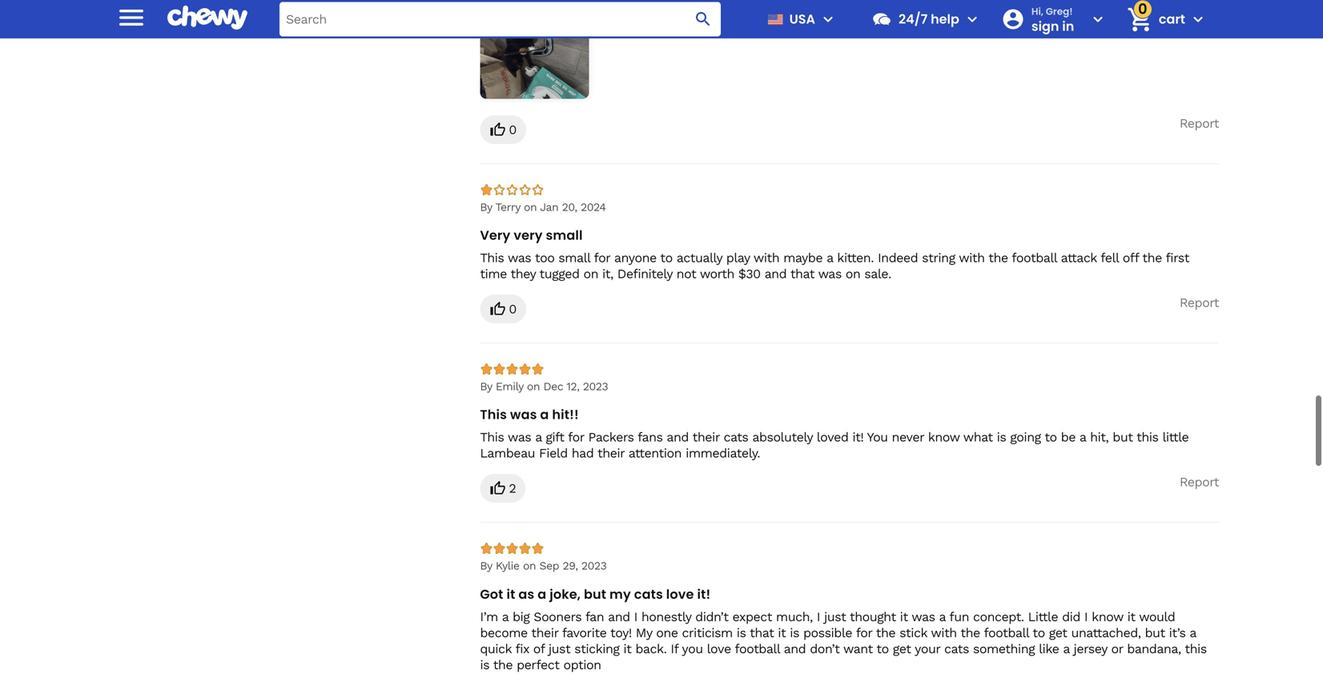 Task type: locate. For each thing, give the bounding box(es) containing it.
that down maybe
[[791, 267, 815, 282]]

0 horizontal spatial this
[[1137, 430, 1159, 445]]

1 report from the top
[[1180, 116, 1219, 131]]

just right of at the left of page
[[549, 642, 571, 657]]

2 vertical spatial for
[[856, 626, 873, 641]]

0 down "they"
[[509, 302, 517, 317]]

did
[[1062, 610, 1081, 625]]

0 vertical spatial that
[[791, 267, 815, 282]]

3 by from the top
[[480, 560, 492, 573]]

never
[[892, 430, 924, 445]]

0 vertical spatial love
[[666, 586, 694, 604]]

and up toy!
[[608, 610, 630, 625]]

fix
[[516, 642, 529, 657]]

to left be
[[1045, 430, 1057, 445]]

0 vertical spatial football
[[1012, 251, 1057, 266]]

0 vertical spatial this
[[480, 251, 504, 266]]

going
[[1011, 430, 1041, 445]]

by left emily
[[480, 380, 492, 394]]

get up like on the bottom right of the page
[[1049, 626, 1068, 641]]

on left jan
[[524, 201, 537, 214]]

much,
[[776, 610, 813, 625]]

know inside 'this was a hit!! this was a gift for packers fans and their cats absolutely loved it!  you never know what is going to be a hit, but this little lambeau field had their attention immediately.'
[[928, 430, 960, 445]]

0 horizontal spatial but
[[584, 586, 607, 604]]

this down it's
[[1185, 642, 1207, 657]]

2 report button from the top
[[1180, 295, 1219, 311]]

0 vertical spatial 0 button
[[480, 115, 526, 144]]

0 horizontal spatial it!
[[697, 586, 711, 604]]

hit,
[[1091, 430, 1109, 445]]

1 horizontal spatial get
[[1049, 626, 1068, 641]]

report button for this was a hit!!
[[1180, 474, 1219, 491]]

gift
[[546, 430, 564, 445]]

on
[[524, 201, 537, 214], [584, 267, 599, 282], [846, 267, 861, 282], [527, 380, 540, 394], [523, 560, 536, 573]]

0 vertical spatial report
[[1180, 116, 1219, 131]]

0 vertical spatial it!
[[853, 430, 864, 445]]

0 button down 'time'
[[480, 295, 526, 324]]

and
[[765, 267, 787, 282], [667, 430, 689, 445], [608, 610, 630, 625], [784, 642, 806, 657]]

joke,
[[550, 586, 581, 604]]

1 horizontal spatial this
[[1185, 642, 1207, 657]]

honestly
[[642, 610, 692, 625]]

3 report from the top
[[1180, 475, 1219, 490]]

what
[[964, 430, 993, 445]]

this
[[480, 251, 504, 266], [480, 406, 507, 424], [480, 430, 504, 445]]

their up "immediately."
[[693, 430, 720, 445]]

a inside very very small this was too small for anyone to actually play with maybe a kitten. indeed string with the football attack fell off the first time they tugged on it, definitely not worth $30 and that was on sale.
[[827, 251, 834, 266]]

0 horizontal spatial get
[[893, 642, 911, 657]]

this inside 'this was a hit!! this was a gift for packers fans and their cats absolutely loved it!  you never know what is going to be a hit, but this little lambeau field had their attention immediately.'
[[1137, 430, 1159, 445]]

to down "little"
[[1033, 626, 1045, 641]]

2 horizontal spatial their
[[693, 430, 720, 445]]

it,
[[603, 267, 614, 282]]

indeed
[[878, 251, 918, 266]]

1 vertical spatial report
[[1180, 295, 1219, 311]]

with down fun
[[931, 626, 957, 641]]

that inside very very small this was too small for anyone to actually play with maybe a kitten. indeed string with the football attack fell off the first time they tugged on it, definitely not worth $30 and that was on sale.
[[791, 267, 815, 282]]

i
[[634, 610, 638, 625], [817, 610, 820, 625], [1085, 610, 1088, 625]]

by left kylie
[[480, 560, 492, 573]]

it! up didn't
[[697, 586, 711, 604]]

possible
[[804, 626, 853, 641]]

football left the attack
[[1012, 251, 1057, 266]]

on left sep on the bottom left of page
[[523, 560, 536, 573]]

small
[[546, 226, 583, 245], [559, 251, 590, 266]]

was up stick
[[912, 610, 935, 625]]

3 report button from the top
[[1180, 474, 1219, 491]]

and inside 'this was a hit!! this was a gift for packers fans and their cats absolutely loved it!  you never know what is going to be a hit, but this little lambeau field had their attention immediately.'
[[667, 430, 689, 445]]

but inside 'this was a hit!! this was a gift for packers fans and their cats absolutely loved it!  you never know what is going to be a hit, but this little lambeau field had their attention immediately.'
[[1113, 430, 1133, 445]]

Search text field
[[280, 2, 721, 36]]

loved
[[817, 430, 849, 445]]

just up possible
[[824, 610, 846, 625]]

was up "they"
[[508, 251, 531, 266]]

1 vertical spatial but
[[584, 586, 607, 604]]

1 horizontal spatial their
[[598, 446, 625, 461]]

the down fun
[[961, 626, 981, 641]]

the right string
[[989, 251, 1008, 266]]

it! left "you"
[[853, 430, 864, 445]]

fell
[[1101, 251, 1119, 266]]

1 horizontal spatial cats
[[724, 430, 749, 445]]

small down 20,
[[546, 226, 583, 245]]

very
[[514, 226, 543, 245]]

to
[[661, 251, 673, 266], [1045, 430, 1057, 445], [1033, 626, 1045, 641], [877, 642, 889, 657]]

hit!!
[[552, 406, 579, 424]]

1 vertical spatial it!
[[697, 586, 711, 604]]

get
[[1049, 626, 1068, 641], [893, 642, 911, 657]]

my
[[610, 586, 631, 604]]

0 button
[[480, 115, 526, 144], [480, 295, 526, 324]]

report
[[1180, 116, 1219, 131], [1180, 295, 1219, 311], [1180, 475, 1219, 490]]

0 horizontal spatial love
[[666, 586, 694, 604]]

1 vertical spatial football
[[984, 626, 1029, 641]]

but up bandana,
[[1145, 626, 1166, 641]]

i right did
[[1085, 610, 1088, 625]]

2023 right 12,
[[583, 380, 608, 394]]

a left kitten.
[[827, 251, 834, 266]]

a
[[827, 251, 834, 266], [540, 406, 549, 424], [535, 430, 542, 445], [1080, 430, 1087, 445], [538, 586, 547, 604], [502, 610, 509, 625], [939, 610, 946, 625], [1190, 626, 1197, 641], [1064, 642, 1070, 657]]

0 vertical spatial report button
[[1180, 115, 1219, 131]]

1 vertical spatial 0 button
[[480, 295, 526, 324]]

1 vertical spatial 0
[[509, 302, 517, 317]]

or
[[1112, 642, 1124, 657]]

it left "would" at right
[[1128, 610, 1136, 625]]

a right it's
[[1190, 626, 1197, 641]]

it up stick
[[900, 610, 908, 625]]

1 vertical spatial 2023
[[582, 560, 607, 573]]

1 0 from the top
[[509, 122, 517, 137]]

kylie
[[496, 560, 520, 573]]

0 vertical spatial their
[[693, 430, 720, 445]]

1 vertical spatial this
[[1185, 642, 1207, 657]]

it! inside 'this was a hit!! this was a gift for packers fans and their cats absolutely loved it!  you never know what is going to be a hit, but this little lambeau field had their attention immediately.'
[[853, 430, 864, 445]]

1 vertical spatial know
[[1092, 610, 1124, 625]]

football up something
[[984, 626, 1029, 641]]

20,
[[562, 201, 577, 214]]

1 horizontal spatial with
[[931, 626, 957, 641]]

1 horizontal spatial know
[[1092, 610, 1124, 625]]

on left the dec
[[527, 380, 540, 394]]

0 vertical spatial get
[[1049, 626, 1068, 641]]

3 this from the top
[[480, 430, 504, 445]]

1 horizontal spatial for
[[594, 251, 610, 266]]

1 vertical spatial that
[[750, 626, 774, 641]]

2 vertical spatial this
[[480, 430, 504, 445]]

their inside got it as a joke, but my cats love it! i'm a big sooners fan and i honestly didn't expect much, i just thought it was a fun concept. little did i know it would become their favorite toy! my one criticism is that it is possible for the stick with the football to get unattached, but it's a quick fix of just sticking it back. if you love football and don't want to get your cats something like a jersey or bandana, this is the perfect option
[[532, 626, 559, 641]]

1 horizontal spatial it!
[[853, 430, 864, 445]]

report for very very small
[[1180, 295, 1219, 311]]

with up $30
[[754, 251, 780, 266]]

0 vertical spatial cats
[[724, 430, 749, 445]]

0 horizontal spatial that
[[750, 626, 774, 641]]

know inside got it as a joke, but my cats love it! i'm a big sooners fan and i honestly didn't expect much, i just thought it was a fun concept. little did i know it would become their favorite toy! my one criticism is that it is possible for the stick with the football to get unattached, but it's a quick fix of just sticking it back. if you love football and don't want to get your cats something like a jersey or bandana, this is the perfect option
[[1092, 610, 1124, 625]]

chewy home image
[[167, 0, 248, 35]]

just
[[824, 610, 846, 625], [549, 642, 571, 657]]

this up the lambeau
[[480, 430, 504, 445]]

2 vertical spatial report button
[[1180, 474, 1219, 491]]

1 0 button from the top
[[480, 115, 526, 144]]

by emily on dec 12, 2023
[[480, 380, 608, 394]]

didn't
[[696, 610, 729, 625]]

maybe
[[784, 251, 823, 266]]

and right fans
[[667, 430, 689, 445]]

but right hit,
[[1113, 430, 1133, 445]]

0 horizontal spatial for
[[568, 430, 584, 445]]

1 vertical spatial their
[[598, 446, 625, 461]]

the right 'off'
[[1143, 251, 1162, 266]]

2 horizontal spatial cats
[[945, 642, 969, 657]]

1 report button from the top
[[1180, 115, 1219, 131]]

0 vertical spatial but
[[1113, 430, 1133, 445]]

their
[[693, 430, 720, 445], [598, 446, 625, 461], [532, 626, 559, 641]]

1 vertical spatial by
[[480, 380, 492, 394]]

2023 right 29,
[[582, 560, 607, 573]]

2 vertical spatial cats
[[945, 642, 969, 657]]

0 vertical spatial by
[[480, 201, 492, 214]]

1 horizontal spatial i
[[817, 610, 820, 625]]

2 vertical spatial by
[[480, 560, 492, 573]]

2023 for got it as a joke, but my cats love it!
[[582, 560, 607, 573]]

cart
[[1159, 10, 1186, 28]]

this left little
[[1137, 430, 1159, 445]]

this up 'time'
[[480, 251, 504, 266]]

that
[[791, 267, 815, 282], [750, 626, 774, 641]]

list item
[[480, 0, 589, 103]]

i up possible
[[817, 610, 820, 625]]

by left terry
[[480, 201, 492, 214]]

0 vertical spatial know
[[928, 430, 960, 445]]

24/7 help
[[899, 10, 960, 28]]

definitely
[[618, 267, 673, 282]]

1 vertical spatial report button
[[1180, 295, 1219, 311]]

3 i from the left
[[1085, 610, 1088, 625]]

0 vertical spatial for
[[594, 251, 610, 266]]

their up of at the left of page
[[532, 626, 559, 641]]

0 horizontal spatial i
[[634, 610, 638, 625]]

1 vertical spatial get
[[893, 642, 911, 657]]

0 vertical spatial 0
[[509, 122, 517, 137]]

1 by from the top
[[480, 201, 492, 214]]

very
[[480, 226, 511, 245]]

first
[[1166, 251, 1190, 266]]

off
[[1123, 251, 1139, 266]]

cats up "immediately."
[[724, 430, 749, 445]]

1 this from the top
[[480, 251, 504, 266]]

0 horizontal spatial know
[[928, 430, 960, 445]]

cats right 'your'
[[945, 642, 969, 657]]

sale.
[[865, 267, 892, 282]]

by terry on jan 20, 2024
[[480, 201, 606, 214]]

2 horizontal spatial i
[[1085, 610, 1088, 625]]

a right as
[[538, 586, 547, 604]]

cats right my
[[634, 586, 663, 604]]

this inside got it as a joke, but my cats love it! i'm a big sooners fan and i honestly didn't expect much, i just thought it was a fun concept. little did i know it would become their favorite toy! my one criticism is that it is possible for the stick with the football to get unattached, but it's a quick fix of just sticking it back. if you love football and don't want to get your cats something like a jersey or bandana, this is the perfect option
[[1185, 642, 1207, 657]]

1 horizontal spatial that
[[791, 267, 815, 282]]

chewy support image
[[872, 9, 893, 30]]

but up fan
[[584, 586, 607, 604]]

2023 for this was a hit!!
[[583, 380, 608, 394]]

2 vertical spatial but
[[1145, 626, 1166, 641]]

know
[[928, 430, 960, 445], [1092, 610, 1124, 625]]

0 horizontal spatial cats
[[634, 586, 663, 604]]

know left 'what'
[[928, 430, 960, 445]]

it
[[507, 586, 516, 604], [900, 610, 908, 625], [1128, 610, 1136, 625], [778, 626, 786, 641], [624, 642, 632, 657]]

i up "my"
[[634, 610, 638, 625]]

0
[[509, 122, 517, 137], [509, 302, 517, 317]]

small up tugged
[[559, 251, 590, 266]]

2 by from the top
[[480, 380, 492, 394]]

their down packers
[[598, 446, 625, 461]]

2023
[[583, 380, 608, 394], [582, 560, 607, 573]]

jan
[[540, 201, 559, 214]]

on for this was a hit!!
[[527, 380, 540, 394]]

0 vertical spatial just
[[824, 610, 846, 625]]

is inside 'this was a hit!! this was a gift for packers fans and their cats absolutely loved it!  you never know what is going to be a hit, but this little lambeau field had their attention immediately.'
[[997, 430, 1007, 445]]

is right 'what'
[[997, 430, 1007, 445]]

football down expect
[[735, 642, 780, 657]]

and right $30
[[765, 267, 787, 282]]

0 button up terry
[[480, 115, 526, 144]]

0 vertical spatial 2023
[[583, 380, 608, 394]]

2 report from the top
[[1180, 295, 1219, 311]]

on for very very small
[[524, 201, 537, 214]]

0 vertical spatial this
[[1137, 430, 1159, 445]]

2 vertical spatial report
[[1180, 475, 1219, 490]]

love down criticism
[[707, 642, 731, 657]]

got
[[480, 586, 504, 604]]

not
[[677, 267, 696, 282]]

with inside got it as a joke, but my cats love it! i'm a big sooners fan and i honestly didn't expect much, i just thought it was a fun concept. little did i know it would become their favorite toy! my one criticism is that it is possible for the stick with the football to get unattached, but it's a quick fix of just sticking it back. if you love football and don't want to get your cats something like a jersey or bandana, this is the perfect option
[[931, 626, 957, 641]]

it!
[[853, 430, 864, 445], [697, 586, 711, 604]]

for up want
[[856, 626, 873, 641]]

0 up terry
[[509, 122, 517, 137]]

to inside very very small this was too small for anyone to actually play with maybe a kitten. indeed string with the football attack fell off the first time they tugged on it, definitely not worth $30 and that was on sale.
[[661, 251, 673, 266]]

0 horizontal spatial their
[[532, 626, 559, 641]]

0 horizontal spatial just
[[549, 642, 571, 657]]

this down emily
[[480, 406, 507, 424]]

attack
[[1061, 251, 1097, 266]]

1 horizontal spatial but
[[1113, 430, 1133, 445]]

2 vertical spatial their
[[532, 626, 559, 641]]

with right string
[[959, 251, 985, 266]]

on down kitten.
[[846, 267, 861, 282]]

1 vertical spatial this
[[480, 406, 507, 424]]

if
[[671, 642, 678, 657]]

1 vertical spatial for
[[568, 430, 584, 445]]

know up unattached,
[[1092, 610, 1124, 625]]

for up it,
[[594, 251, 610, 266]]

expect
[[733, 610, 772, 625]]

for up the had
[[568, 430, 584, 445]]

love
[[666, 586, 694, 604], [707, 642, 731, 657]]

cats inside 'this was a hit!! this was a gift for packers fans and their cats absolutely loved it!  you never know what is going to be a hit, but this little lambeau field had their attention immediately.'
[[724, 430, 749, 445]]

help
[[931, 10, 960, 28]]

get down stick
[[893, 642, 911, 657]]

2 vertical spatial football
[[735, 642, 780, 657]]

want
[[844, 642, 873, 657]]

cats
[[724, 430, 749, 445], [634, 586, 663, 604], [945, 642, 969, 657]]

that down expect
[[750, 626, 774, 641]]

was
[[508, 251, 531, 266], [819, 267, 842, 282], [510, 406, 537, 424], [508, 430, 531, 445], [912, 610, 935, 625]]

a left hit!!
[[540, 406, 549, 424]]

items image
[[1126, 5, 1154, 34]]

actually
[[677, 251, 723, 266]]

2 horizontal spatial for
[[856, 626, 873, 641]]

1 vertical spatial cats
[[634, 586, 663, 604]]

love up the honestly
[[666, 586, 694, 604]]

as
[[519, 586, 535, 604]]

to up "definitely"
[[661, 251, 673, 266]]

this
[[1137, 430, 1159, 445], [1185, 642, 1207, 657]]

1 horizontal spatial love
[[707, 642, 731, 657]]

football
[[1012, 251, 1057, 266], [984, 626, 1029, 641], [735, 642, 780, 657]]



Task type: describe. For each thing, give the bounding box(es) containing it.
dec
[[544, 380, 563, 394]]

would
[[1140, 610, 1176, 625]]

sep
[[540, 560, 559, 573]]

to inside 'this was a hit!! this was a gift for packers fans and their cats absolutely loved it!  you never know what is going to be a hit, but this little lambeau field had their attention immediately.'
[[1045, 430, 1057, 445]]

was down kitten.
[[819, 267, 842, 282]]

a right be
[[1080, 430, 1087, 445]]

hi, greg! sign in
[[1032, 5, 1075, 35]]

had
[[572, 446, 594, 461]]

usa
[[790, 10, 816, 28]]

Product search field
[[280, 2, 721, 36]]

by for very
[[480, 201, 492, 214]]

the down thought
[[876, 626, 896, 641]]

bandana,
[[1128, 642, 1182, 657]]

menu image
[[819, 10, 838, 29]]

is down expect
[[737, 626, 746, 641]]

greg!
[[1046, 5, 1073, 18]]

stick
[[900, 626, 928, 641]]

was up the lambeau
[[508, 430, 531, 445]]

usa button
[[761, 0, 838, 38]]

too
[[535, 251, 555, 266]]

sticking
[[575, 642, 620, 657]]

it left as
[[507, 586, 516, 604]]

cart menu image
[[1189, 10, 1208, 29]]

they
[[511, 267, 536, 282]]

very very small this was too small for anyone to actually play with maybe a kitten. indeed string with the football attack fell off the first time they tugged on it, definitely not worth $30 and that was on sale.
[[480, 226, 1190, 282]]

you
[[867, 430, 888, 445]]

little
[[1028, 610, 1059, 625]]

for inside very very small this was too small for anyone to actually play with maybe a kitten. indeed string with the football attack fell off the first time they tugged on it, definitely not worth $30 and that was on sale.
[[594, 251, 610, 266]]

option
[[564, 658, 601, 673]]

like
[[1039, 642, 1060, 657]]

on left it,
[[584, 267, 599, 282]]

was inside got it as a joke, but my cats love it! i'm a big sooners fan and i honestly didn't expect much, i just thought it was a fun concept. little did i know it would become their favorite toy! my one criticism is that it is possible for the stick with the football to get unattached, but it's a quick fix of just sticking it back. if you love football and don't want to get your cats something like a jersey or bandana, this is the perfect option
[[912, 610, 935, 625]]

2 this from the top
[[480, 406, 507, 424]]

favorite
[[562, 626, 607, 641]]

is down much, at the bottom
[[790, 626, 800, 641]]

perfect
[[517, 658, 560, 673]]

help menu image
[[963, 10, 982, 29]]

play
[[727, 251, 750, 266]]

thought
[[850, 610, 896, 625]]

2 horizontal spatial with
[[959, 251, 985, 266]]

report button for very very small
[[1180, 295, 1219, 311]]

to right want
[[877, 642, 889, 657]]

a left gift
[[535, 430, 542, 445]]

for inside got it as a joke, but my cats love it! i'm a big sooners fan and i honestly didn't expect much, i just thought it was a fun concept. little did i know it would become their favorite toy! my one criticism is that it is possible for the stick with the football to get unattached, but it's a quick fix of just sticking it back. if you love football and don't want to get your cats something like a jersey or bandana, this is the perfect option
[[856, 626, 873, 641]]

a right like on the bottom right of the page
[[1064, 642, 1070, 657]]

1 vertical spatial just
[[549, 642, 571, 657]]

sign
[[1032, 17, 1060, 35]]

fan
[[586, 610, 604, 625]]

of
[[533, 642, 545, 657]]

by for this
[[480, 380, 492, 394]]

12,
[[567, 380, 580, 394]]

was down emily
[[510, 406, 537, 424]]

2024
[[581, 201, 606, 214]]

packers
[[588, 430, 634, 445]]

you
[[682, 642, 703, 657]]

toy!
[[611, 626, 632, 641]]

on for got it as a joke, but my cats love it!
[[523, 560, 536, 573]]

immediately.
[[686, 446, 760, 461]]

got it as a joke, but my cats love it! i'm a big sooners fan and i honestly didn't expect much, i just thought it was a fun concept. little did i know it would become their favorite toy! my one criticism is that it is possible for the stick with the football to get unattached, but it's a quick fix of just sticking it back. if you love football and don't want to get your cats something like a jersey or bandana, this is the perfect option
[[480, 586, 1207, 673]]

1 i from the left
[[634, 610, 638, 625]]

time
[[480, 267, 507, 282]]

it down toy!
[[624, 642, 632, 657]]

1 horizontal spatial just
[[824, 610, 846, 625]]

field
[[539, 446, 568, 461]]

cart link
[[1121, 0, 1186, 38]]

report for this was a hit!!
[[1180, 475, 1219, 490]]

2 0 button from the top
[[480, 295, 526, 324]]

the down quick
[[493, 658, 513, 673]]

menu image
[[115, 1, 147, 33]]

account menu image
[[1089, 10, 1108, 29]]

1 vertical spatial small
[[559, 251, 590, 266]]

2 i from the left
[[817, 610, 820, 625]]

submit search image
[[694, 10, 713, 29]]

be
[[1061, 430, 1076, 445]]

emily
[[496, 380, 524, 394]]

24/7 help link
[[865, 0, 960, 38]]

something
[[973, 642, 1035, 657]]

fans
[[638, 430, 663, 445]]

jersey
[[1074, 642, 1108, 657]]

$30
[[739, 267, 761, 282]]

lambeau
[[480, 446, 535, 461]]

anyone
[[614, 251, 657, 266]]

absolutely
[[753, 430, 813, 445]]

it's
[[1170, 626, 1186, 641]]

it down much, at the bottom
[[778, 626, 786, 641]]

is down quick
[[480, 658, 490, 673]]

a left fun
[[939, 610, 946, 625]]

worth
[[700, 267, 735, 282]]

a left big
[[502, 610, 509, 625]]

terry
[[496, 201, 521, 214]]

tugged
[[540, 267, 580, 282]]

one
[[656, 626, 678, 641]]

1 vertical spatial love
[[707, 642, 731, 657]]

criticism
[[682, 626, 733, 641]]

this was a hit!! this was a gift for packers fans and their cats absolutely loved it!  you never know what is going to be a hit, but this little lambeau field had their attention immediately.
[[480, 406, 1189, 461]]

string
[[922, 251, 956, 266]]

kitten.
[[837, 251, 874, 266]]

your
[[915, 642, 941, 657]]

concept.
[[974, 610, 1025, 625]]

2 horizontal spatial but
[[1145, 626, 1166, 641]]

and inside very very small this was too small for anyone to actually play with maybe a kitten. indeed string with the football attack fell off the first time they tugged on it, definitely not worth $30 and that was on sale.
[[765, 267, 787, 282]]

that inside got it as a joke, but my cats love it! i'm a big sooners fan and i honestly didn't expect much, i just thought it was a fun concept. little did i know it would become their favorite toy! my one criticism is that it is possible for the stick with the football to get unattached, but it's a quick fix of just sticking it back. if you love football and don't want to get your cats something like a jersey or bandana, this is the perfect option
[[750, 626, 774, 641]]

29,
[[563, 560, 578, 573]]

become
[[480, 626, 528, 641]]

sooners
[[534, 610, 582, 625]]

0 horizontal spatial with
[[754, 251, 780, 266]]

for inside 'this was a hit!! this was a gift for packers fans and their cats absolutely loved it!  you never know what is going to be a hit, but this little lambeau field had their attention immediately.'
[[568, 430, 584, 445]]

by kylie on sep 29, 2023
[[480, 560, 607, 573]]

in
[[1063, 17, 1075, 35]]

and left don't
[[784, 642, 806, 657]]

this inside very very small this was too small for anyone to actually play with maybe a kitten. indeed string with the football attack fell off the first time they tugged on it, definitely not worth $30 and that was on sale.
[[480, 251, 504, 266]]

0 vertical spatial small
[[546, 226, 583, 245]]

2 button
[[480, 474, 526, 503]]

my
[[636, 626, 652, 641]]

i'm
[[480, 610, 498, 625]]

football inside very very small this was too small for anyone to actually play with maybe a kitten. indeed string with the football attack fell off the first time they tugged on it, definitely not worth $30 and that was on sale.
[[1012, 251, 1057, 266]]

little
[[1163, 430, 1189, 445]]

it! inside got it as a joke, but my cats love it! i'm a big sooners fan and i honestly didn't expect much, i just thought it was a fun concept. little did i know it would become their favorite toy! my one criticism is that it is possible for the stick with the football to get unattached, but it's a quick fix of just sticking it back. if you love football and don't want to get your cats something like a jersey or bandana, this is the perfect option
[[697, 586, 711, 604]]

big
[[513, 610, 530, 625]]

fun
[[950, 610, 970, 625]]

2 0 from the top
[[509, 302, 517, 317]]



Task type: vqa. For each thing, say whether or not it's contained in the screenshot.
middle from
no



